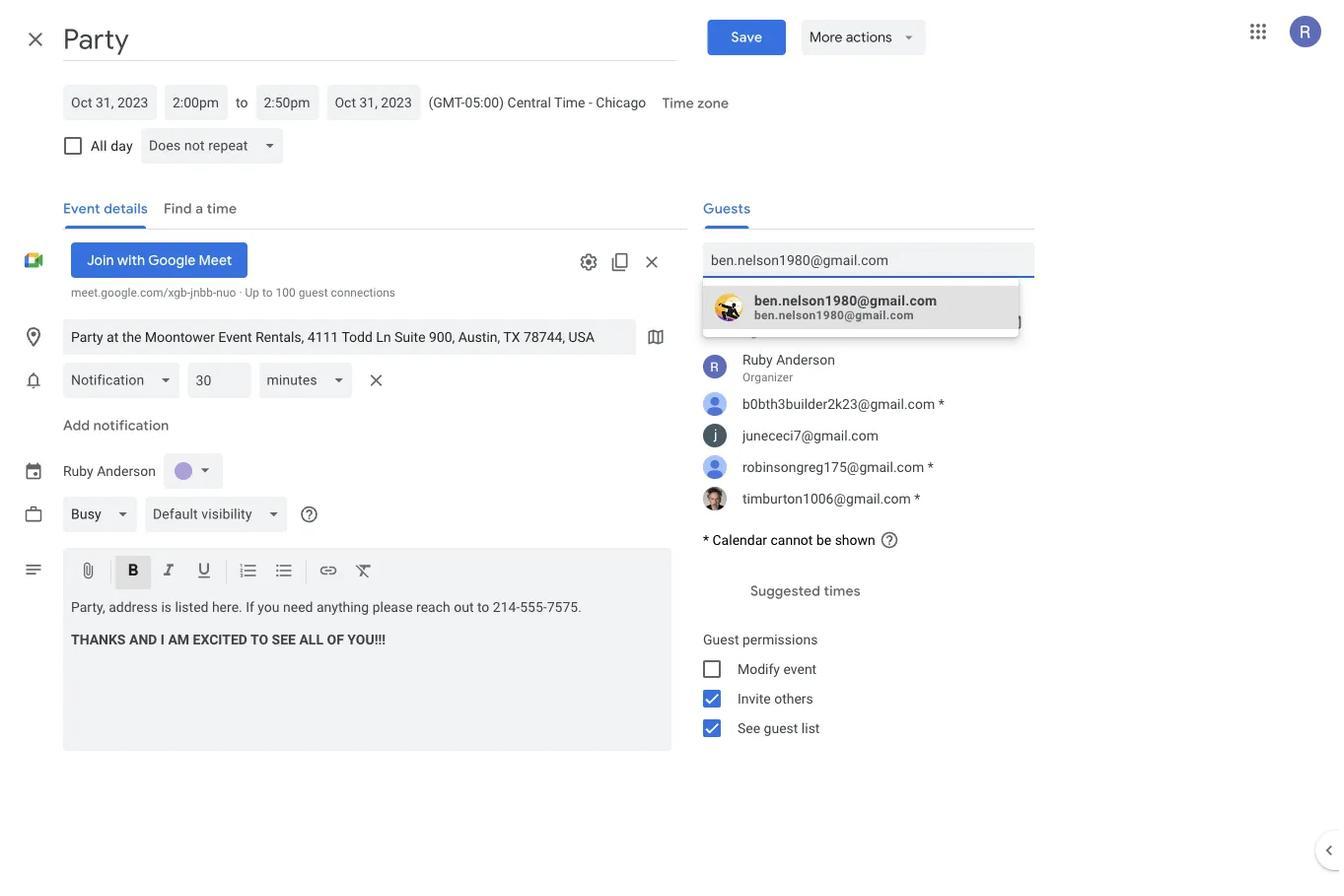 Task type: vqa. For each thing, say whether or not it's contained in the screenshot.
the More
yes



Task type: locate. For each thing, give the bounding box(es) containing it.
time zone
[[662, 95, 729, 112]]

listed
[[175, 600, 209, 616]]

Start time text field
[[173, 91, 220, 114]]

ruby
[[743, 352, 773, 368], [63, 463, 93, 480]]

* inside timburton1006@gmail.com tree item
[[915, 491, 921, 507]]

nuo
[[216, 286, 236, 300]]

1 horizontal spatial anderson
[[776, 352, 835, 368]]

meet.google.com/xgb-
[[71, 286, 190, 300]]

event
[[784, 661, 817, 678]]

all day
[[91, 138, 133, 154]]

modify event
[[738, 661, 817, 678]]

b0bth3builder2k23@gmail.com *
[[743, 396, 945, 412]]

anderson
[[776, 352, 835, 368], [97, 463, 156, 480]]

7575.
[[547, 600, 582, 616]]

ben.nelson1980@gmail.com inside ben.nelson1980@gmail.com ben.nelson1980@gmail.com
[[755, 309, 914, 322]]

0 horizontal spatial ruby
[[63, 463, 93, 480]]

if
[[246, 600, 254, 616]]

zone
[[697, 95, 729, 112]]

to left end time text box
[[236, 94, 248, 110]]

thanks
[[71, 632, 126, 648]]

meet.google.com/xgb-jnbb-nuo · up to 100 guest connections
[[71, 286, 396, 300]]

group
[[687, 625, 1035, 744]]

guest right 100
[[299, 286, 328, 300]]

suggested times button
[[743, 574, 869, 610]]

0 horizontal spatial guest
[[299, 286, 328, 300]]

* calendar cannot be shown
[[703, 532, 876, 549]]

* down robinsongreg175@gmail.com tree item
[[915, 491, 921, 507]]

0 vertical spatial anderson
[[776, 352, 835, 368]]

formatting options toolbar
[[63, 548, 672, 596]]

more actions arrow_drop_down
[[810, 29, 918, 46]]

05:00)
[[465, 94, 504, 110]]

jnbb-
[[190, 286, 216, 300]]

and
[[129, 632, 157, 648]]

list
[[802, 720, 820, 737]]

1 vertical spatial ruby
[[63, 463, 93, 480]]

1 horizontal spatial time
[[662, 95, 694, 112]]

add notification button
[[55, 402, 177, 450]]

guest
[[703, 632, 739, 648]]

1 horizontal spatial ruby
[[743, 352, 773, 368]]

junececi7@gmail.com
[[743, 428, 879, 444]]

numbered list image
[[239, 561, 258, 584]]

1 horizontal spatial to
[[262, 286, 273, 300]]

2 horizontal spatial to
[[477, 600, 490, 616]]

timburton1006@gmail.com
[[743, 491, 911, 507]]

anderson for ruby anderson organizer
[[776, 352, 835, 368]]

central
[[508, 94, 551, 110]]

4
[[703, 325, 710, 339]]

anderson for ruby anderson
[[97, 463, 156, 480]]

others
[[774, 691, 814, 707]]

2 ben.nelson1980@gmail.com from the top
[[755, 309, 914, 322]]

am
[[168, 632, 189, 648]]

ruby inside 'ruby anderson organizer'
[[743, 352, 773, 368]]

1 vertical spatial guest
[[764, 720, 798, 737]]

0 horizontal spatial anderson
[[97, 463, 156, 480]]

time left -
[[554, 94, 585, 110]]

anderson up organizer
[[776, 352, 835, 368]]

guest
[[299, 286, 328, 300], [764, 720, 798, 737]]

actions
[[846, 29, 893, 46]]

ruby for ruby anderson organizer
[[743, 352, 773, 368]]

arrow_drop_down
[[900, 29, 918, 46]]

guest left 'list'
[[764, 720, 798, 737]]

reach
[[416, 600, 450, 616]]

0 vertical spatial ruby
[[743, 352, 773, 368]]

more
[[810, 29, 843, 46]]

ben.nelson1980@gmail.com down guests text box
[[755, 293, 937, 309]]

meet
[[199, 252, 232, 269]]

cannot
[[771, 532, 813, 549]]

anderson down notification
[[97, 463, 156, 480]]

ruby up organizer
[[743, 352, 773, 368]]

awaiting
[[713, 325, 757, 339]]

bulleted list image
[[274, 561, 294, 584]]

to
[[236, 94, 248, 110], [262, 286, 273, 300], [477, 600, 490, 616]]

to
[[250, 632, 268, 648]]

time
[[554, 94, 585, 110], [662, 95, 694, 112]]

0 vertical spatial to
[[236, 94, 248, 110]]

to right out
[[477, 600, 490, 616]]

(gmt-05:00) central time - chicago
[[428, 94, 646, 110]]

ben.nelson1980@gmail.com
[[755, 293, 937, 309], [755, 309, 914, 322]]

to right 'up'
[[262, 286, 273, 300]]

modify
[[738, 661, 780, 678]]

* up junececi7@gmail.com 'tree item' in the right of the page
[[939, 396, 945, 412]]

·
[[239, 286, 242, 300]]

see
[[272, 632, 296, 648]]

save
[[731, 29, 763, 46]]

5 guests 4 awaiting
[[703, 305, 757, 339]]

time inside button
[[662, 95, 694, 112]]

ruby anderson organizer
[[743, 352, 835, 385]]

of
[[327, 632, 344, 648]]

ben.nelson1980@gmail.com up ruby anderson, organizer tree item
[[755, 309, 914, 322]]

2 vertical spatial to
[[477, 600, 490, 616]]

time left zone
[[662, 95, 694, 112]]

* down junececi7@gmail.com 'tree item' in the right of the page
[[928, 459, 934, 475]]

see guest list
[[738, 720, 820, 737]]

all
[[91, 138, 107, 154]]

0 horizontal spatial time
[[554, 94, 585, 110]]

Start date text field
[[71, 91, 149, 114]]

0 vertical spatial guest
[[299, 286, 328, 300]]

add notification
[[63, 417, 169, 435]]

Minutes in advance for notification number field
[[196, 363, 243, 398]]

anderson inside 'ruby anderson organizer'
[[776, 352, 835, 368]]

ruby down "add"
[[63, 463, 93, 480]]

guests
[[714, 305, 756, 322]]

all
[[299, 632, 323, 648]]

None field
[[141, 128, 291, 164], [63, 363, 188, 398], [259, 363, 361, 398], [63, 497, 145, 533], [145, 497, 295, 533], [141, 128, 291, 164], [63, 363, 188, 398], [259, 363, 361, 398], [63, 497, 145, 533], [145, 497, 295, 533]]

*
[[939, 396, 945, 412], [928, 459, 934, 475], [915, 491, 921, 507], [703, 532, 709, 549]]

suggested times
[[751, 583, 861, 601]]

1 vertical spatial anderson
[[97, 463, 156, 480]]

* inside b0bth3builder2k23@gmail.com "tree item"
[[939, 396, 945, 412]]

* inside robinsongreg175@gmail.com tree item
[[928, 459, 934, 475]]

organizer
[[743, 371, 793, 385]]

invite others
[[738, 691, 814, 707]]



Task type: describe. For each thing, give the bounding box(es) containing it.
day
[[111, 138, 133, 154]]

214-
[[493, 600, 520, 616]]

shown
[[835, 532, 876, 549]]

insert link image
[[319, 561, 338, 584]]

calendar
[[713, 532, 767, 549]]

join with google meet link
[[71, 243, 248, 278]]

robinsongreg175@gmail.com tree item
[[687, 452, 1035, 483]]

1 vertical spatial to
[[262, 286, 273, 300]]

Guests text field
[[711, 243, 1027, 278]]

join with google meet
[[87, 252, 232, 269]]

anything
[[317, 600, 369, 616]]

Description text field
[[63, 600, 672, 748]]

-
[[589, 94, 593, 110]]

guest permissions
[[703, 632, 818, 648]]

suggested
[[751, 583, 821, 601]]

join
[[87, 252, 114, 269]]

timburton1006@gmail.com *
[[743, 491, 921, 507]]

underline image
[[194, 561, 214, 584]]

ben.nelson1980@gmail.com list box
[[703, 286, 1019, 329]]

b0bth3builder2k23@gmail.com
[[743, 396, 935, 412]]

(gmt-
[[428, 94, 465, 110]]

i
[[161, 632, 165, 648]]

is
[[161, 600, 172, 616]]

add
[[63, 417, 90, 435]]

excited
[[193, 632, 247, 648]]

you
[[258, 600, 280, 616]]

ben.nelson1980@gmail.com ben.nelson1980@gmail.com
[[755, 293, 937, 322]]

guests invited to this event. tree
[[687, 347, 1035, 515]]

up
[[245, 286, 259, 300]]

Location text field
[[71, 320, 628, 355]]

30 minutes before element
[[63, 359, 392, 402]]

address
[[109, 600, 158, 616]]

time zone button
[[654, 86, 737, 121]]

notification
[[93, 417, 169, 435]]

group containing guest permissions
[[687, 625, 1035, 744]]

1 ben.nelson1980@gmail.com from the top
[[755, 293, 937, 309]]

End date text field
[[335, 91, 413, 114]]

save button
[[708, 20, 786, 55]]

bold image
[[123, 561, 143, 584]]

100
[[276, 286, 296, 300]]

Title text field
[[63, 18, 676, 61]]

ruby for ruby anderson
[[63, 463, 93, 480]]

* for timburton1006@gmail.com *
[[915, 491, 921, 507]]

invite
[[738, 691, 771, 707]]

chicago
[[596, 94, 646, 110]]

555-
[[520, 600, 547, 616]]

to inside description text field
[[477, 600, 490, 616]]

see
[[738, 720, 761, 737]]

party,
[[71, 600, 105, 616]]

* left calendar
[[703, 532, 709, 549]]

End time text field
[[264, 91, 311, 114]]

ruby anderson
[[63, 463, 156, 480]]

b0bth3builder2k23@gmail.com tree item
[[687, 389, 1035, 420]]

0 horizontal spatial to
[[236, 94, 248, 110]]

robinsongreg175@gmail.com
[[743, 459, 924, 475]]

google
[[148, 252, 196, 269]]

robinsongreg175@gmail.com *
[[743, 459, 934, 475]]

ruby anderson, organizer tree item
[[687, 347, 1035, 389]]

junececi7@gmail.com tree item
[[687, 420, 1035, 452]]

5
[[703, 305, 711, 322]]

you!!!
[[347, 632, 386, 648]]

* for robinsongreg175@gmail.com *
[[928, 459, 934, 475]]

remove formatting image
[[354, 561, 374, 584]]

italic image
[[159, 561, 179, 584]]

times
[[824, 583, 861, 601]]

connections
[[331, 286, 396, 300]]

with
[[117, 252, 145, 269]]

out
[[454, 600, 474, 616]]

please
[[372, 600, 413, 616]]

party, address is listed here. if you need anything please reach out to 214-555-7575.
[[71, 600, 585, 616]]

1 horizontal spatial guest
[[764, 720, 798, 737]]

be
[[817, 532, 832, 549]]

need
[[283, 600, 313, 616]]

* for b0bth3builder2k23@gmail.com *
[[939, 396, 945, 412]]

permissions
[[743, 632, 818, 648]]

thanks and i am excited to see all of you!!!
[[71, 632, 386, 648]]

timburton1006@gmail.com tree item
[[687, 483, 1035, 515]]

here.
[[212, 600, 242, 616]]



